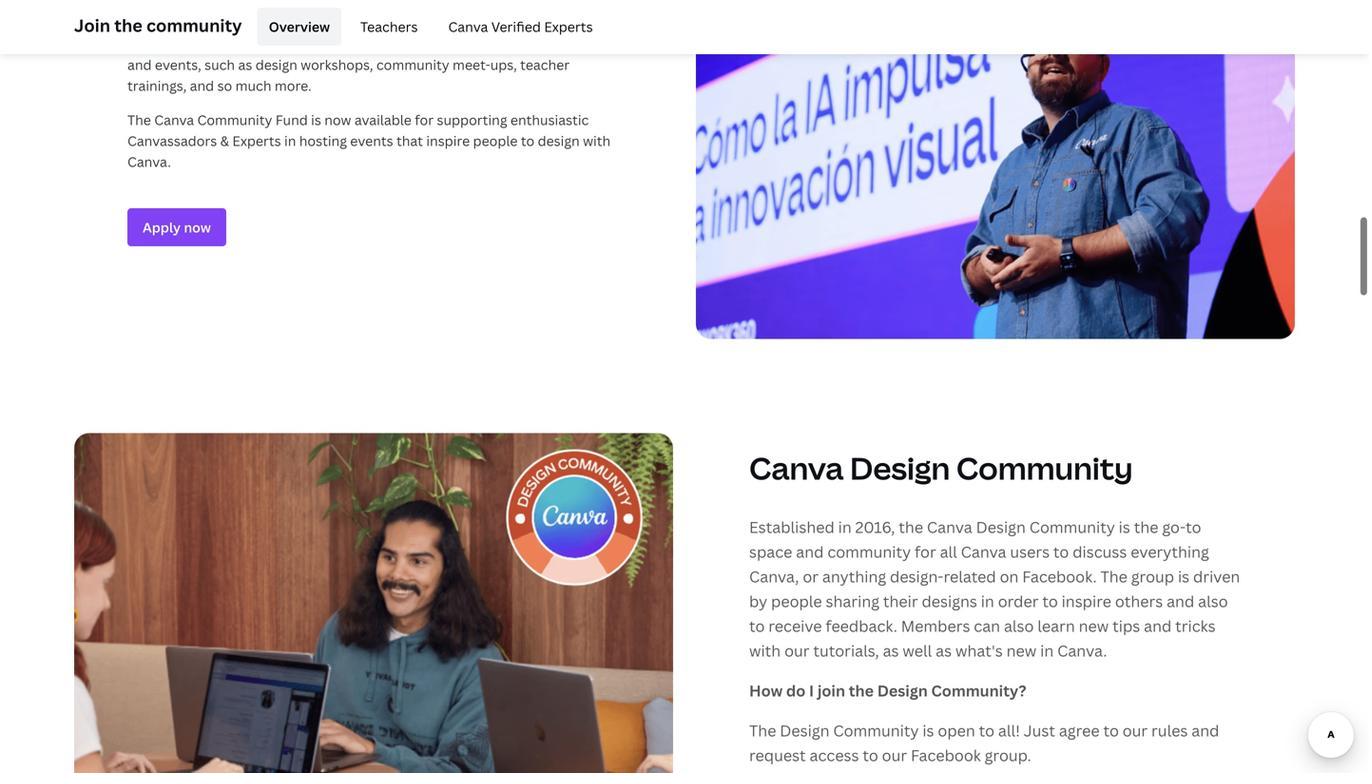 Task type: describe. For each thing, give the bounding box(es) containing it.
canvassador
[[336, 35, 419, 53]]

the left go-
[[1134, 517, 1159, 537]]

verified
[[491, 18, 541, 36]]

inspire inside the canva community fund is now available for supporting enthusiastic canvassadors & experts in hosting events that inspire people to design with canva.
[[426, 132, 470, 150]]

to down by
[[749, 616, 765, 636]]

1 vertical spatial new
[[1007, 641, 1037, 661]]

available
[[355, 111, 412, 129]]

as inside in 2023 there were 790 inspiring canvassador and expert-led canva trainings and events, such as design workshops, community meet-ups, teacher trainings, and so much more.
[[238, 56, 252, 74]]

group.
[[985, 745, 1031, 766]]

learn
[[1038, 616, 1075, 636]]

canva. inside the canva community fund is now available for supporting enthusiastic canvassadors & experts in hosting events that inspire people to design with canva.
[[127, 153, 171, 171]]

feedback.
[[826, 616, 898, 636]]

overview
[[269, 18, 330, 36]]

request
[[749, 745, 806, 766]]

teachers link
[[349, 8, 429, 46]]

0 vertical spatial new
[[1079, 616, 1109, 636]]

others
[[1115, 591, 1163, 612]]

that
[[396, 132, 423, 150]]

or
[[803, 566, 819, 587]]

the right 2016,
[[899, 517, 923, 537]]

tips
[[1113, 616, 1140, 636]]

0 horizontal spatial also
[[1004, 616, 1034, 636]]

and down in
[[127, 56, 152, 74]]

and left the so
[[190, 77, 214, 95]]

in 2023 there were 790 inspiring canvassador and expert-led canva trainings and events, such as design workshops, community meet-ups, teacher trainings, and so much more.
[[127, 35, 618, 95]]

ups,
[[490, 56, 517, 74]]

design inside the design community is open to all! just agree to our rules and request access to our facebook group.
[[780, 721, 830, 741]]

there
[[177, 35, 212, 53]]

for inside the canva community fund is now available for supporting enthusiastic canvassadors & experts in hosting events that inspire people to design with canva.
[[415, 111, 434, 129]]

community for canva design community
[[956, 448, 1133, 489]]

community?
[[931, 681, 1027, 701]]

2 vertical spatial our
[[882, 745, 907, 766]]

canva,
[[749, 566, 799, 587]]

apply now link
[[127, 208, 226, 247]]

canva up established
[[749, 448, 844, 489]]

is up discuss
[[1119, 517, 1130, 537]]

and up the tricks
[[1167, 591, 1195, 612]]

designs
[[922, 591, 977, 612]]

established
[[749, 517, 835, 537]]

community inside established in 2016, the canva design community is the go-to space and community for all canva users to discuss everything canva, or anything design-related on facebook. the group is driven by people sharing their designs in order to inspire others and also to receive feedback. members can also learn new tips and tricks with our tutorials, as well as what's new in canva.
[[1030, 517, 1115, 537]]

just
[[1024, 721, 1055, 741]]

the for our
[[749, 721, 776, 741]]

receive
[[769, 616, 822, 636]]

with inside the canva community fund is now available for supporting enthusiastic canvassadors & experts in hosting events that inspire people to design with canva.
[[583, 132, 611, 150]]

supporting
[[437, 111, 507, 129]]

the left 2023
[[114, 14, 142, 37]]

is inside the design community is open to all! just agree to our rules and request access to our facebook group.
[[923, 721, 934, 741]]

2 horizontal spatial our
[[1123, 721, 1148, 741]]

all!
[[998, 721, 1020, 741]]

on
[[1000, 566, 1019, 587]]

much
[[235, 77, 271, 95]]

community inside in 2023 there were 790 inspiring canvassador and expert-led canva trainings and events, such as design workshops, community meet-ups, teacher trainings, and so much more.
[[376, 56, 449, 74]]

how do i join the design community?
[[749, 681, 1027, 701]]

teacher
[[520, 56, 570, 74]]

by
[[749, 591, 768, 612]]

design-
[[890, 566, 944, 587]]

790
[[250, 35, 274, 53]]

the inside established in 2016, the canva design community is the go-to space and community for all canva users to discuss everything canva, or anything design-related on facebook. the group is driven by people sharing their designs in order to inspire others and also to receive feedback. members can also learn new tips and tricks with our tutorials, as well as what's new in canva.
[[1101, 566, 1128, 587]]

2 horizontal spatial as
[[936, 641, 952, 661]]

canva inside canva verified experts link
[[448, 18, 488, 36]]

is inside the canva community fund is now available for supporting enthusiastic canvassadors & experts in hosting events that inspire people to design with canva.
[[311, 111, 321, 129]]

and left expert-
[[422, 35, 446, 53]]

canvassadors
[[127, 132, 217, 150]]

community for the design community is open to all! just agree to our rules and request access to our facebook group.
[[833, 721, 919, 741]]

experts inside the canva community fund is now available for supporting enthusiastic canvassadors & experts in hosting events that inspire people to design with canva.
[[232, 132, 281, 150]]

open
[[938, 721, 975, 741]]

agree
[[1059, 721, 1100, 741]]

access
[[810, 745, 859, 766]]

in up "can"
[[981, 591, 994, 612]]

related
[[944, 566, 996, 587]]

members
[[901, 616, 970, 636]]

community for the canva community fund is now available for supporting enthusiastic canvassadors & experts in hosting events that inspire people to design with canva.
[[197, 111, 272, 129]]

canva verified experts
[[448, 18, 593, 36]]

i
[[809, 681, 814, 701]]

is down everything
[[1178, 566, 1190, 587]]

people inside the canva community fund is now available for supporting enthusiastic canvassadors & experts in hosting events that inspire people to design with canva.
[[473, 132, 518, 150]]

led
[[496, 35, 516, 53]]

to up everything
[[1186, 517, 1201, 537]]

canva design community
[[749, 448, 1133, 489]]

in left 2016,
[[838, 517, 852, 537]]

facebook.
[[1022, 566, 1097, 587]]

people inside established in 2016, the canva design community is the go-to space and community for all canva users to discuss everything canva, or anything design-related on facebook. the group is driven by people sharing their designs in order to inspire others and also to receive feedback. members can also learn new tips and tricks with our tutorials, as well as what's new in canva.
[[771, 591, 822, 612]]

such
[[205, 56, 235, 74]]

canva. inside established in 2016, the canva design community is the go-to space and community for all canva users to discuss everything canva, or anything design-related on facebook. the group is driven by people sharing their designs in order to inspire others and also to receive feedback. members can also learn new tips and tricks with our tutorials, as well as what's new in canva.
[[1057, 641, 1107, 661]]

meet-
[[453, 56, 490, 74]]

experts inside menu bar
[[544, 18, 593, 36]]

hosting
[[299, 132, 347, 150]]

community inside established in 2016, the canva design community is the go-to space and community for all canva users to discuss everything canva, or anything design-related on facebook. the group is driven by people sharing their designs in order to inspire others and also to receive feedback. members can also learn new tips and tricks with our tutorials, as well as what's new in canva.
[[828, 542, 911, 562]]

and inside the design community is open to all! just agree to our rules and request access to our facebook group.
[[1192, 721, 1219, 741]]

inspiring
[[277, 35, 332, 53]]



Task type: locate. For each thing, give the bounding box(es) containing it.
canva up canvassadors
[[154, 111, 194, 129]]

also down order
[[1004, 616, 1034, 636]]

tricks
[[1175, 616, 1216, 636]]

join
[[74, 14, 110, 37]]

to left "all!"
[[979, 721, 995, 741]]

design inside the canva community fund is now available for supporting enthusiastic canvassadors & experts in hosting events that inspire people to design with canva.
[[538, 132, 580, 150]]

canva up meet-
[[448, 18, 488, 36]]

0 vertical spatial design
[[256, 56, 297, 74]]

the inside the design community is open to all! just agree to our rules and request access to our facebook group.
[[749, 721, 776, 741]]

more.
[[275, 77, 312, 95]]

0 horizontal spatial the
[[127, 111, 151, 129]]

2 horizontal spatial the
[[1101, 566, 1128, 587]]

0 vertical spatial for
[[415, 111, 434, 129]]

with down enthusiastic
[[583, 132, 611, 150]]

users
[[1010, 542, 1050, 562]]

were
[[215, 35, 246, 53]]

inspire down facebook.
[[1062, 591, 1112, 612]]

canva up the related
[[961, 542, 1007, 562]]

to right access
[[863, 745, 878, 766]]

design down well
[[877, 681, 928, 701]]

0 vertical spatial also
[[1198, 591, 1228, 612]]

2023
[[143, 35, 174, 53]]

for up that
[[415, 111, 434, 129]]

1 vertical spatial now
[[184, 218, 211, 237]]

canva inside the canva community fund is now available for supporting enthusiastic canvassadors & experts in hosting events that inspire people to design with canva.
[[154, 111, 194, 129]]

the down discuss
[[1101, 566, 1128, 587]]

workshops,
[[301, 56, 373, 74]]

in
[[127, 35, 140, 53]]

inspire
[[426, 132, 470, 150], [1062, 591, 1112, 612]]

menu bar
[[250, 8, 604, 46]]

canva. down learn
[[1057, 641, 1107, 661]]

0 horizontal spatial now
[[184, 218, 211, 237]]

all
[[940, 542, 957, 562]]

with inside established in 2016, the canva design community is the go-to space and community for all canva users to discuss everything canva, or anything design-related on facebook. the group is driven by people sharing their designs in order to inspire others and also to receive feedback. members can also learn new tips and tricks with our tutorials, as well as what's new in canva.
[[749, 641, 781, 661]]

and down others
[[1144, 616, 1172, 636]]

canva.
[[127, 153, 171, 171], [1057, 641, 1107, 661]]

0 horizontal spatial experts
[[232, 132, 281, 150]]

as up the 'much'
[[238, 56, 252, 74]]

discuss
[[1073, 542, 1127, 562]]

our inside established in 2016, the canva design community is the go-to space and community for all canva users to discuss everything canva, or anything design-related on facebook. the group is driven by people sharing their designs in order to inspire others and also to receive feedback. members can also learn new tips and tricks with our tutorials, as well as what's new in canva.
[[785, 641, 810, 661]]

1 horizontal spatial community
[[376, 56, 449, 74]]

0 horizontal spatial our
[[785, 641, 810, 661]]

to inside the canva community fund is now available for supporting enthusiastic canvassadors & experts in hosting events that inspire people to design with canva.
[[521, 132, 535, 150]]

new
[[1079, 616, 1109, 636], [1007, 641, 1037, 661]]

experts right &
[[232, 132, 281, 150]]

2 horizontal spatial community
[[828, 542, 911, 562]]

for inside established in 2016, the canva design community is the go-to space and community for all canva users to discuss everything canva, or anything design-related on facebook. the group is driven by people sharing their designs in order to inspire others and also to receive feedback. members can also learn new tips and tricks with our tutorials, as well as what's new in canva.
[[915, 542, 936, 562]]

is up hosting on the top of the page
[[311, 111, 321, 129]]

0 horizontal spatial for
[[415, 111, 434, 129]]

as down members
[[936, 641, 952, 661]]

1 vertical spatial our
[[1123, 721, 1148, 741]]

1 horizontal spatial experts
[[544, 18, 593, 36]]

0 vertical spatial now
[[324, 111, 351, 129]]

community
[[146, 14, 242, 37], [376, 56, 449, 74], [828, 542, 911, 562]]

0 horizontal spatial inspire
[[426, 132, 470, 150]]

for
[[415, 111, 434, 129], [915, 542, 936, 562]]

now inside the canva community fund is now available for supporting enthusiastic canvassadors & experts in hosting events that inspire people to design with canva.
[[324, 111, 351, 129]]

1 horizontal spatial design
[[538, 132, 580, 150]]

1 vertical spatial also
[[1004, 616, 1034, 636]]

facebook
[[911, 745, 981, 766]]

space
[[749, 542, 792, 562]]

the
[[114, 14, 142, 37], [899, 517, 923, 537], [1134, 517, 1159, 537], [849, 681, 874, 701]]

1 vertical spatial for
[[915, 542, 936, 562]]

2 vertical spatial community
[[828, 542, 911, 562]]

join
[[818, 681, 845, 701]]

the design community is open to all! just agree to our rules and request access to our facebook group.
[[749, 721, 1219, 766]]

0 vertical spatial community
[[146, 14, 242, 37]]

0 horizontal spatial with
[[583, 132, 611, 150]]

how
[[749, 681, 783, 701]]

our down receive
[[785, 641, 810, 661]]

our left 'facebook'
[[882, 745, 907, 766]]

to down enthusiastic
[[521, 132, 535, 150]]

with down receive
[[749, 641, 781, 661]]

1 vertical spatial design
[[538, 132, 580, 150]]

as left well
[[883, 641, 899, 661]]

now right apply
[[184, 218, 211, 237]]

and
[[422, 35, 446, 53], [127, 56, 152, 74], [190, 77, 214, 95], [796, 542, 824, 562], [1167, 591, 1195, 612], [1144, 616, 1172, 636], [1192, 721, 1219, 741]]

0 vertical spatial the
[[127, 111, 151, 129]]

community down canvassador
[[376, 56, 449, 74]]

community manager at event image
[[696, 0, 1295, 339]]

canva inside in 2023 there were 790 inspiring canvassador and expert-led canva trainings and events, such as design workshops, community meet-ups, teacher trainings, and so much more.
[[519, 35, 559, 53]]

community up discuss
[[1030, 517, 1115, 537]]

design up users
[[976, 517, 1026, 537]]

now
[[324, 111, 351, 129], [184, 218, 211, 237]]

design up request
[[780, 721, 830, 741]]

1 vertical spatial inspire
[[1062, 591, 1112, 612]]

people
[[473, 132, 518, 150], [771, 591, 822, 612]]

the down the trainings,
[[127, 111, 151, 129]]

1 horizontal spatial the
[[749, 721, 776, 741]]

everything
[[1131, 542, 1209, 562]]

people up receive
[[771, 591, 822, 612]]

1 vertical spatial canva.
[[1057, 641, 1107, 661]]

new right what's
[[1007, 641, 1037, 661]]

design down enthusiastic
[[538, 132, 580, 150]]

can
[[974, 616, 1000, 636]]

established in 2016, the canva design community is the go-to space and community for all canva users to discuss everything canva, or anything design-related on facebook. the group is driven by people sharing their designs in order to inspire others and also to receive feedback. members can also learn new tips and tricks with our tutorials, as well as what's new in canva.
[[749, 517, 1240, 661]]

the
[[127, 111, 151, 129], [1101, 566, 1128, 587], [749, 721, 776, 741]]

1 vertical spatial community
[[376, 56, 449, 74]]

in down learn
[[1040, 641, 1054, 661]]

community down 2016,
[[828, 542, 911, 562]]

events,
[[155, 56, 201, 74]]

1 horizontal spatial now
[[324, 111, 351, 129]]

to up learn
[[1042, 591, 1058, 612]]

the inside the canva community fund is now available for supporting enthusiastic canvassadors & experts in hosting events that inspire people to design with canva.
[[127, 111, 151, 129]]

sharing
[[826, 591, 880, 612]]

1 horizontal spatial also
[[1198, 591, 1228, 612]]

0 horizontal spatial community
[[146, 14, 242, 37]]

our
[[785, 641, 810, 661], [1123, 721, 1148, 741], [882, 745, 907, 766]]

0 horizontal spatial canva.
[[127, 153, 171, 171]]

community up &
[[197, 111, 272, 129]]

tutorials,
[[813, 641, 879, 661]]

so
[[217, 77, 232, 95]]

1 horizontal spatial inspire
[[1062, 591, 1112, 612]]

0 vertical spatial inspire
[[426, 132, 470, 150]]

our left the rules
[[1123, 721, 1148, 741]]

expert-
[[449, 35, 496, 53]]

canva up the all
[[927, 517, 973, 537]]

now up hosting on the top of the page
[[324, 111, 351, 129]]

in inside the canva community fund is now available for supporting enthusiastic canvassadors & experts in hosting events that inspire people to design with canva.
[[284, 132, 296, 150]]

join the community
[[74, 14, 242, 37]]

order
[[998, 591, 1039, 612]]

design up 2016,
[[850, 448, 950, 489]]

anything
[[822, 566, 886, 587]]

what's
[[956, 641, 1003, 661]]

1 horizontal spatial canva.
[[1057, 641, 1107, 661]]

to right agree
[[1103, 721, 1119, 741]]

0 horizontal spatial people
[[473, 132, 518, 150]]

0 vertical spatial canva.
[[127, 153, 171, 171]]

design inside established in 2016, the canva design community is the go-to space and community for all canva users to discuss everything canva, or anything design-related on facebook. the group is driven by people sharing their designs in order to inspire others and also to receive feedback. members can also learn new tips and tricks with our tutorials, as well as what's new in canva.
[[976, 517, 1026, 537]]

canva up the teacher
[[519, 35, 559, 53]]

to
[[521, 132, 535, 150], [1186, 517, 1201, 537], [1054, 542, 1069, 562], [1042, 591, 1058, 612], [749, 616, 765, 636], [979, 721, 995, 741], [1103, 721, 1119, 741], [863, 745, 878, 766]]

do
[[786, 681, 806, 701]]

people down supporting
[[473, 132, 518, 150]]

1 horizontal spatial for
[[915, 542, 936, 562]]

their
[[883, 591, 918, 612]]

experts
[[544, 18, 593, 36], [232, 132, 281, 150]]

0 vertical spatial experts
[[544, 18, 593, 36]]

the up request
[[749, 721, 776, 741]]

0 horizontal spatial as
[[238, 56, 252, 74]]

events
[[350, 132, 393, 150]]

community up users
[[956, 448, 1133, 489]]

0 vertical spatial with
[[583, 132, 611, 150]]

0 horizontal spatial design
[[256, 56, 297, 74]]

community up the events,
[[146, 14, 242, 37]]

0 vertical spatial our
[[785, 641, 810, 661]]

is
[[311, 111, 321, 129], [1119, 517, 1130, 537], [1178, 566, 1190, 587], [923, 721, 934, 741]]

2016,
[[855, 517, 895, 537]]

1 horizontal spatial people
[[771, 591, 822, 612]]

go-
[[1162, 517, 1186, 537]]

2 vertical spatial the
[[749, 721, 776, 741]]

driven
[[1193, 566, 1240, 587]]

trainings,
[[127, 77, 187, 95]]

rules
[[1152, 721, 1188, 741]]

0 horizontal spatial new
[[1007, 641, 1037, 661]]

1 horizontal spatial with
[[749, 641, 781, 661]]

the right join
[[849, 681, 874, 701]]

1 vertical spatial the
[[1101, 566, 1128, 587]]

community inside the design community is open to all! just agree to our rules and request access to our facebook group.
[[833, 721, 919, 741]]

community
[[197, 111, 272, 129], [956, 448, 1133, 489], [1030, 517, 1115, 537], [833, 721, 919, 741]]

1 horizontal spatial our
[[882, 745, 907, 766]]

menu bar containing overview
[[250, 8, 604, 46]]

1 horizontal spatial new
[[1079, 616, 1109, 636]]

inspire down supporting
[[426, 132, 470, 150]]

1 vertical spatial experts
[[232, 132, 281, 150]]

canva verified experts link
[[437, 8, 604, 46]]

well
[[903, 641, 932, 661]]

community inside the canva community fund is now available for supporting enthusiastic canvassadors & experts in hosting events that inspire people to design with canva.
[[197, 111, 272, 129]]

design inside in 2023 there were 790 inspiring canvassador and expert-led canva trainings and events, such as design workshops, community meet-ups, teacher trainings, and so much more.
[[256, 56, 297, 74]]

inspire inside established in 2016, the canva design community is the go-to space and community for all canva users to discuss everything canva, or anything design-related on facebook. the group is driven by people sharing their designs in order to inspire others and also to receive feedback. members can also learn new tips and tricks with our tutorials, as well as what's new in canva.
[[1062, 591, 1112, 612]]

canva. down canvassadors
[[127, 153, 171, 171]]

experts up the teacher
[[544, 18, 593, 36]]

design
[[256, 56, 297, 74], [538, 132, 580, 150]]

fund
[[276, 111, 308, 129]]

and up or
[[796, 542, 824, 562]]

for left the all
[[915, 542, 936, 562]]

in down the fund
[[284, 132, 296, 150]]

0 vertical spatial people
[[473, 132, 518, 150]]

1 horizontal spatial as
[[883, 641, 899, 661]]

design
[[850, 448, 950, 489], [976, 517, 1026, 537], [877, 681, 928, 701], [780, 721, 830, 741]]

is left open
[[923, 721, 934, 741]]

community down how do i join the design community?
[[833, 721, 919, 741]]

to up facebook.
[[1054, 542, 1069, 562]]

and right the rules
[[1192, 721, 1219, 741]]

apply now
[[143, 218, 211, 237]]

group
[[1131, 566, 1174, 587]]

trainings
[[562, 35, 618, 53]]

with
[[583, 132, 611, 150], [749, 641, 781, 661]]

enthusiastic
[[511, 111, 589, 129]]

apply
[[143, 218, 181, 237]]

teachers
[[360, 18, 418, 36]]

overview link
[[257, 8, 341, 46]]

the canva community fund is now available for supporting enthusiastic canvassadors & experts in hosting events that inspire people to design with canva.
[[127, 111, 611, 171]]

design down 790
[[256, 56, 297, 74]]

&
[[220, 132, 229, 150]]

also
[[1198, 591, 1228, 612], [1004, 616, 1034, 636]]

the for canvassadors
[[127, 111, 151, 129]]

also down driven
[[1198, 591, 1228, 612]]

1 vertical spatial people
[[771, 591, 822, 612]]

new left tips
[[1079, 616, 1109, 636]]

1 vertical spatial with
[[749, 641, 781, 661]]



Task type: vqa. For each thing, say whether or not it's contained in the screenshot.
The to the left
yes



